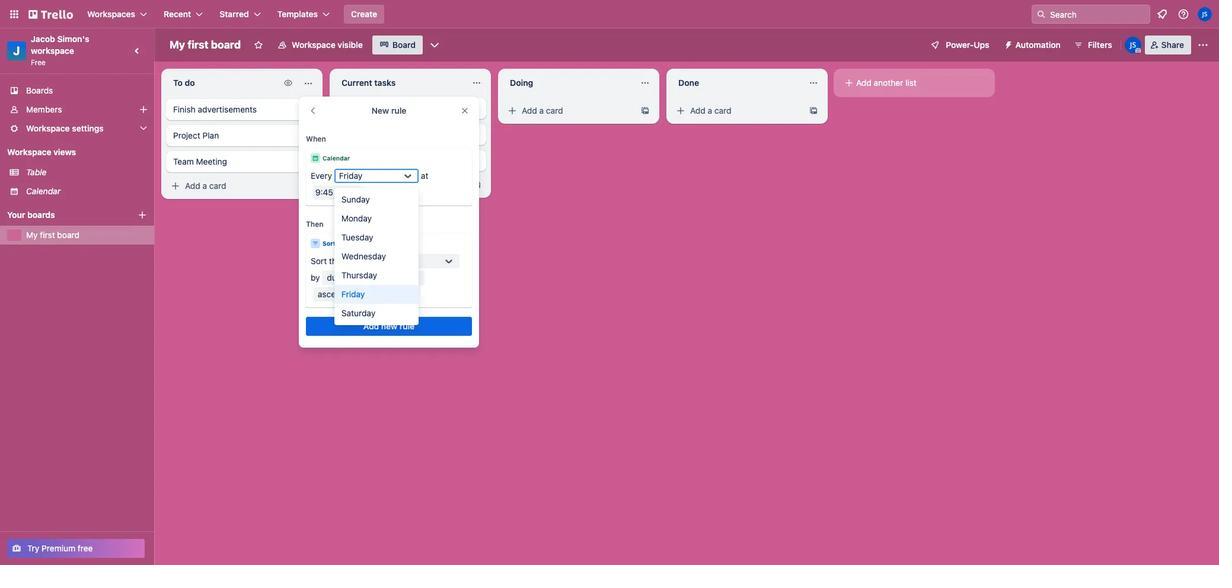 Task type: locate. For each thing, give the bounding box(es) containing it.
finish advertisements down current tasks text field
[[342, 103, 425, 113]]

team meeting down project plan
[[173, 157, 227, 167]]

card for current tasks text field's team meeting link create from template… icon
[[378, 180, 395, 190]]

0 horizontal spatial finish advertisements link
[[166, 99, 318, 120]]

list right the
[[344, 256, 355, 266]]

add a card down 'plan'
[[185, 181, 226, 191]]

workspace inside workspace settings popup button
[[26, 123, 70, 133]]

first down recent popup button
[[188, 39, 208, 51]]

1 vertical spatial sort
[[311, 256, 327, 266]]

0 horizontal spatial my first board
[[26, 230, 79, 240]]

a for create from template… icon associated with team meeting link associated with to do "text box"'s add a card link
[[203, 181, 207, 191]]

ascending
[[318, 289, 357, 299]]

0 horizontal spatial finish advertisements
[[173, 104, 257, 114]]

friday down date
[[341, 289, 365, 299]]

workspace down templates popup button
[[292, 40, 336, 50]]

sort the list
[[311, 256, 355, 266]]

calendar up the every
[[323, 155, 350, 162]]

my
[[170, 39, 185, 51], [26, 230, 38, 240]]

1 horizontal spatial create from template… image
[[472, 180, 482, 190]]

add a card link down project plan link
[[166, 178, 299, 195]]

when
[[306, 135, 326, 144]]

new
[[381, 321, 397, 331]]

every
[[311, 171, 332, 181]]

workspace inside workspace visible button
[[292, 40, 336, 50]]

add up sunday
[[353, 180, 369, 190]]

views
[[53, 147, 76, 157]]

team meeting link for current tasks text field
[[334, 150, 486, 171]]

meeting up sunday
[[364, 155, 396, 165]]

1 horizontal spatial team meeting link
[[334, 150, 486, 171]]

add new rule
[[363, 321, 415, 331]]

your boards
[[7, 210, 55, 220]]

finish
[[342, 103, 364, 113], [173, 104, 196, 114]]

add
[[856, 78, 872, 88], [522, 106, 537, 116], [690, 106, 706, 116], [353, 180, 369, 190], [185, 181, 200, 191], [363, 321, 379, 331]]

0 horizontal spatial calendar
[[26, 186, 60, 196]]

card
[[546, 106, 563, 116], [715, 106, 732, 116], [378, 180, 395, 190], [209, 181, 226, 191]]

first down boards
[[40, 230, 55, 240]]

1 vertical spatial board
[[57, 230, 79, 240]]

friday
[[339, 171, 362, 181], [341, 289, 365, 299]]

sunday
[[341, 195, 370, 205]]

0 horizontal spatial meeting
[[196, 157, 227, 167]]

meeting
[[364, 155, 396, 165], [196, 157, 227, 167]]

add a card for the rightmost create from template… icon
[[522, 106, 563, 116]]

advertisements
[[366, 103, 425, 113], [198, 104, 257, 114]]

0 vertical spatial list
[[906, 78, 917, 88]]

1 horizontal spatial first
[[188, 39, 208, 51]]

1 horizontal spatial jacob simon (jacobsimon16) image
[[1198, 7, 1212, 21]]

add a card
[[522, 106, 563, 116], [690, 106, 732, 116], [353, 180, 395, 190], [185, 181, 226, 191]]

1 horizontal spatial meeting
[[364, 155, 396, 165]]

a down 'plan'
[[203, 181, 207, 191]]

tuesday
[[341, 232, 373, 243]]

add a card link down done text box at the top
[[671, 103, 804, 119]]

card down done text box at the top
[[715, 106, 732, 116]]

starred
[[220, 9, 249, 19]]

my first board down recent popup button
[[170, 39, 241, 51]]

list
[[906, 78, 917, 88], [344, 256, 355, 266]]

board inside my first board text field
[[211, 39, 241, 51]]

my first board inside my first board link
[[26, 230, 79, 240]]

0 horizontal spatial team
[[173, 157, 194, 167]]

0 horizontal spatial first
[[40, 230, 55, 240]]

0 horizontal spatial advertisements
[[198, 104, 257, 114]]

team meeting up sunday
[[342, 155, 396, 165]]

1 horizontal spatial sm image
[[506, 105, 518, 117]]

1 vertical spatial list
[[344, 256, 355, 266]]

add down project plan
[[185, 181, 200, 191]]

star or unstar board image
[[254, 40, 263, 50]]

0 vertical spatial friday
[[339, 171, 362, 181]]

0 notifications image
[[1155, 7, 1169, 21]]

0 horizontal spatial team meeting link
[[166, 151, 318, 173]]

team meeting link down project plan link
[[166, 151, 318, 173]]

members link
[[0, 100, 154, 119]]

simon's
[[57, 34, 89, 44]]

0 horizontal spatial my
[[26, 230, 38, 240]]

rule inside add new rule button
[[400, 321, 415, 331]]

my first board
[[170, 39, 241, 51], [26, 230, 79, 240]]

1 vertical spatial sm image
[[506, 105, 518, 117]]

back to home image
[[28, 5, 73, 24]]

a down doing text box
[[539, 106, 544, 116]]

project plan link
[[166, 125, 318, 146]]

1 vertical spatial workspace
[[26, 123, 70, 133]]

sort left the
[[311, 256, 327, 266]]

add a card for create from template… image in the right of the page
[[690, 106, 732, 116]]

a up the monday
[[371, 180, 375, 190]]

0 vertical spatial jacob simon (jacobsimon16) image
[[1198, 7, 1212, 21]]

a for add a card link associated with current tasks text field's team meeting link create from template… icon
[[371, 180, 375, 190]]

plan
[[203, 130, 219, 141]]

0 vertical spatial calendar
[[323, 155, 350, 162]]

team up sunday
[[342, 155, 362, 165]]

board down starred
[[211, 39, 241, 51]]

add board image
[[138, 211, 147, 220]]

list for add another list
[[906, 78, 917, 88]]

2 vertical spatial workspace
[[7, 147, 51, 157]]

1 horizontal spatial finish
[[342, 103, 364, 113]]

jacob simon (jacobsimon16) image inside "primary" element
[[1198, 7, 1212, 21]]

1 vertical spatial my first board
[[26, 230, 79, 240]]

jacob simon (jacobsimon16) image right open information menu image
[[1198, 7, 1212, 21]]

meeting for current tasks text field's team meeting link
[[364, 155, 396, 165]]

list for sort the list
[[344, 256, 355, 266]]

1 horizontal spatial my
[[170, 39, 185, 51]]

sort for sort the list
[[311, 256, 327, 266]]

j link
[[7, 42, 26, 60]]

workspace down members
[[26, 123, 70, 133]]

finish up project
[[173, 104, 196, 114]]

my first board link
[[26, 229, 147, 241]]

create from template… image
[[640, 106, 650, 116], [472, 180, 482, 190], [304, 181, 313, 191]]

sort for sort
[[323, 240, 336, 247]]

monday
[[341, 213, 372, 224]]

first
[[188, 39, 208, 51], [40, 230, 55, 240]]

board
[[392, 40, 416, 50]]

workspaces
[[87, 9, 135, 19]]

members
[[26, 104, 62, 114]]

finish advertisements link down current tasks text field
[[334, 98, 486, 119]]

team meeting link down new rule
[[334, 150, 486, 171]]

add a card down doing text box
[[522, 106, 563, 116]]

1 horizontal spatial calendar
[[323, 155, 350, 162]]

table
[[26, 167, 47, 177]]

0 horizontal spatial sm image
[[282, 77, 294, 89]]

team for team meeting link associated with to do "text box"
[[173, 157, 194, 167]]

free
[[31, 58, 46, 67]]

0 vertical spatial board
[[211, 39, 241, 51]]

0 vertical spatial my
[[170, 39, 185, 51]]

a down done text box at the top
[[708, 106, 712, 116]]

finish advertisements link
[[334, 98, 486, 119], [166, 99, 318, 120]]

add left new
[[363, 321, 379, 331]]

calendar down table
[[26, 186, 60, 196]]

finish advertisements link up project plan link
[[166, 99, 318, 120]]

create from template… image
[[809, 106, 818, 116]]

sort
[[323, 240, 336, 247], [311, 256, 327, 266]]

To do text field
[[166, 74, 278, 93]]

calendar
[[323, 155, 350, 162], [26, 186, 60, 196]]

workspace for workspace visible
[[292, 40, 336, 50]]

my first board inside my first board text field
[[170, 39, 241, 51]]

boards link
[[0, 81, 154, 100]]

board
[[211, 39, 241, 51], [57, 230, 79, 240]]

finish advertisements up 'plan'
[[173, 104, 257, 114]]

2 horizontal spatial create from template… image
[[640, 106, 650, 116]]

sm image inside add another list link
[[843, 77, 855, 89]]

workspace settings
[[26, 123, 104, 133]]

my down your boards
[[26, 230, 38, 240]]

1 horizontal spatial finish advertisements link
[[334, 98, 486, 119]]

add a card down done text box at the top
[[690, 106, 732, 116]]

0 horizontal spatial create from template… image
[[304, 181, 313, 191]]

jacob simon (jacobsimon16) image right the filters
[[1125, 37, 1141, 53]]

1 horizontal spatial list
[[906, 78, 917, 88]]

workspace up table
[[7, 147, 51, 157]]

card for the rightmost create from template… icon
[[546, 106, 563, 116]]

add a card link for create from template… image in the right of the page
[[671, 103, 804, 119]]

try premium free button
[[7, 540, 145, 559]]

finish left new
[[342, 103, 364, 113]]

1 horizontal spatial advertisements
[[366, 103, 425, 113]]

1 horizontal spatial board
[[211, 39, 241, 51]]

workspace
[[292, 40, 336, 50], [26, 123, 70, 133], [7, 147, 51, 157]]

free
[[78, 544, 93, 554]]

jacob simon (jacobsimon16) image
[[1198, 7, 1212, 21], [1125, 37, 1141, 53]]

sm image inside add a card link
[[506, 105, 518, 117]]

team meeting link
[[334, 150, 486, 171], [166, 151, 318, 173]]

1 horizontal spatial my first board
[[170, 39, 241, 51]]

0 horizontal spatial list
[[344, 256, 355, 266]]

sm image
[[999, 36, 1016, 52], [843, 77, 855, 89], [675, 105, 687, 117], [338, 179, 350, 191], [170, 180, 181, 192]]

0 horizontal spatial team meeting
[[173, 157, 227, 167]]

0 vertical spatial rule
[[391, 106, 407, 116]]

0 vertical spatial sm image
[[282, 77, 294, 89]]

1 vertical spatial my
[[26, 230, 38, 240]]

workspaces button
[[80, 5, 154, 24]]

recent
[[164, 9, 191, 19]]

advertisements down current tasks text field
[[366, 103, 425, 113]]

1 vertical spatial rule
[[400, 321, 415, 331]]

Doing text field
[[503, 74, 633, 93]]

None text field
[[313, 186, 362, 200]]

card left at
[[378, 180, 395, 190]]

filters
[[1088, 40, 1112, 50]]

0 vertical spatial sort
[[323, 240, 336, 247]]

project
[[173, 130, 200, 141]]

0 vertical spatial first
[[188, 39, 208, 51]]

sort up sort the list
[[323, 240, 336, 247]]

meeting down 'plan'
[[196, 157, 227, 167]]

add for add a card link related to the rightmost create from template… icon
[[522, 106, 537, 116]]

add down done text box at the top
[[690, 106, 706, 116]]

0 horizontal spatial board
[[57, 230, 79, 240]]

card down doing text box
[[546, 106, 563, 116]]

a
[[539, 106, 544, 116], [708, 106, 712, 116], [371, 180, 375, 190], [203, 181, 207, 191]]

due
[[327, 273, 341, 283]]

to
[[362, 256, 371, 266]]

friday up sunday
[[339, 171, 362, 181]]

do
[[373, 256, 383, 266]]

starred button
[[212, 5, 268, 24]]

add a card link down doing text box
[[503, 103, 636, 119]]

0 horizontal spatial finish
[[173, 104, 196, 114]]

rule
[[391, 106, 407, 116], [400, 321, 415, 331]]

my first board down your boards with 1 items element
[[26, 230, 79, 240]]

Done text field
[[671, 74, 802, 93]]

add for add a card link associated with current tasks text field's team meeting link create from template… icon
[[353, 180, 369, 190]]

create button
[[344, 5, 384, 24]]

add a card up sunday
[[353, 180, 395, 190]]

workspace visible button
[[270, 36, 370, 55]]

add a card link up sunday
[[334, 177, 467, 193]]

create from template… image for team meeting link associated with to do "text box"
[[304, 181, 313, 191]]

add down doing text box
[[522, 106, 537, 116]]

1 horizontal spatial team
[[342, 155, 362, 165]]

card down 'plan'
[[209, 181, 226, 191]]

jacob
[[31, 34, 55, 44]]

team
[[342, 155, 362, 165], [173, 157, 194, 167]]

0 vertical spatial my first board
[[170, 39, 241, 51]]

1 horizontal spatial team meeting
[[342, 155, 396, 165]]

1 vertical spatial jacob simon (jacobsimon16) image
[[1125, 37, 1141, 53]]

board down your boards with 1 items element
[[57, 230, 79, 240]]

the
[[329, 256, 341, 266]]

my down recent on the top of page
[[170, 39, 185, 51]]

advertisements down to do "text box"
[[198, 104, 257, 114]]

0 vertical spatial workspace
[[292, 40, 336, 50]]

1 horizontal spatial finish advertisements
[[342, 103, 425, 113]]

sm image
[[282, 77, 294, 89], [506, 105, 518, 117]]

team meeting
[[342, 155, 396, 165], [173, 157, 227, 167]]

team down project
[[173, 157, 194, 167]]

list right another
[[906, 78, 917, 88]]



Task type: vqa. For each thing, say whether or not it's contained in the screenshot.
day
no



Task type: describe. For each thing, give the bounding box(es) containing it.
team for current tasks text field's team meeting link
[[342, 155, 362, 165]]

add for add a card link related to create from template… image in the right of the page
[[690, 106, 706, 116]]

finish for finish advertisements "link" associated with to do "text box"
[[173, 104, 196, 114]]

templates button
[[270, 5, 337, 24]]

create from template… image for current tasks text field's team meeting link
[[472, 180, 482, 190]]

add a card link for current tasks text field's team meeting link create from template… icon
[[334, 177, 467, 193]]

new
[[372, 106, 389, 116]]

by
[[311, 273, 320, 283]]

thursday
[[341, 270, 377, 280]]

add for create from template… icon associated with team meeting link associated with to do "text box"'s add a card link
[[185, 181, 200, 191]]

primary element
[[0, 0, 1219, 28]]

finish advertisements link for current tasks text field
[[334, 98, 486, 119]]

power-ups
[[946, 40, 989, 50]]

share
[[1162, 40, 1184, 50]]

1 vertical spatial first
[[40, 230, 55, 240]]

try
[[27, 544, 39, 554]]

boards
[[26, 85, 53, 95]]

customize views image
[[429, 39, 441, 51]]

try premium free
[[27, 544, 93, 554]]

finish advertisements for finish advertisements "link" associated with to do "text box"
[[173, 104, 257, 114]]

add a card link for create from template… icon associated with team meeting link associated with to do "text box"
[[166, 178, 299, 195]]

filters button
[[1070, 36, 1116, 55]]

j
[[13, 44, 20, 58]]

finish for finish advertisements "link" related to current tasks text field
[[342, 103, 364, 113]]

calendar link
[[26, 186, 147, 197]]

add another list link
[[839, 74, 990, 93]]

team meeting link for to do "text box"
[[166, 151, 318, 173]]

open information menu image
[[1178, 8, 1190, 20]]

visible
[[338, 40, 363, 50]]

board link
[[372, 36, 423, 55]]

meeting for team meeting link associated with to do "text box"
[[196, 157, 227, 167]]

recent button
[[157, 5, 210, 24]]

workspace settings button
[[0, 119, 154, 138]]

Search field
[[1046, 5, 1150, 23]]

at
[[421, 171, 428, 181]]

a for add a card link related to the rightmost create from template… icon
[[539, 106, 544, 116]]

search image
[[1037, 9, 1046, 19]]

another
[[874, 78, 903, 88]]

due date
[[327, 273, 361, 283]]

settings
[[72, 123, 104, 133]]

first inside text field
[[188, 39, 208, 51]]

power-ups button
[[922, 36, 997, 55]]

card for create from template… image in the right of the page
[[715, 106, 732, 116]]

add a card link for the rightmost create from template… icon
[[503, 103, 636, 119]]

boards
[[27, 210, 55, 220]]

team meeting for team meeting link associated with to do "text box"
[[173, 157, 227, 167]]

workspace views
[[7, 147, 76, 157]]

ups
[[974, 40, 989, 50]]

jacob simon's workspace link
[[31, 34, 91, 56]]

add new rule button
[[306, 317, 472, 336]]

this member is an admin of this board. image
[[1135, 48, 1141, 53]]

saturday
[[341, 308, 375, 318]]

board inside my first board link
[[57, 230, 79, 240]]

to do
[[362, 256, 383, 266]]

templates
[[277, 9, 318, 19]]

power-
[[946, 40, 974, 50]]

workspace for workspace settings
[[26, 123, 70, 133]]

0 horizontal spatial jacob simon (jacobsimon16) image
[[1125, 37, 1141, 53]]

create
[[351, 9, 377, 19]]

card for create from template… icon associated with team meeting link associated with to do "text box"
[[209, 181, 226, 191]]

Board name text field
[[164, 36, 247, 55]]

automation
[[1016, 40, 1061, 50]]

add a card for create from template… icon associated with team meeting link associated with to do "text box"
[[185, 181, 226, 191]]

workspace visible
[[292, 40, 363, 50]]

your boards with 1 items element
[[7, 208, 120, 222]]

a for add a card link related to create from template… image in the right of the page
[[708, 106, 712, 116]]

your
[[7, 210, 25, 220]]

finish advertisements for finish advertisements "link" related to current tasks text field
[[342, 103, 425, 113]]

add another list
[[856, 78, 917, 88]]

workspace navigation collapse icon image
[[129, 43, 146, 59]]

date
[[344, 273, 361, 283]]

wednesday
[[341, 251, 386, 262]]

add a card for current tasks text field's team meeting link create from template… icon
[[353, 180, 395, 190]]

add left another
[[856, 78, 872, 88]]

new rule
[[372, 106, 407, 116]]

team meeting for current tasks text field's team meeting link
[[342, 155, 396, 165]]

project plan
[[173, 130, 219, 141]]

advertisements for to do "text box"
[[198, 104, 257, 114]]

Current tasks text field
[[334, 74, 465, 93]]

1 vertical spatial friday
[[341, 289, 365, 299]]

add inside button
[[363, 321, 379, 331]]

workspace
[[31, 46, 74, 56]]

table link
[[26, 167, 147, 178]]

then
[[306, 220, 324, 229]]

1 vertical spatial calendar
[[26, 186, 60, 196]]

premium
[[42, 544, 75, 554]]

automation button
[[999, 36, 1068, 55]]

advertisements for current tasks text field
[[366, 103, 425, 113]]

show menu image
[[1197, 39, 1209, 51]]

my inside text field
[[170, 39, 185, 51]]

sm image inside automation button
[[999, 36, 1016, 52]]

finish advertisements link for to do "text box"
[[166, 99, 318, 120]]

workspace for workspace views
[[7, 147, 51, 157]]

jacob simon's workspace free
[[31, 34, 91, 67]]

share button
[[1145, 36, 1191, 55]]



